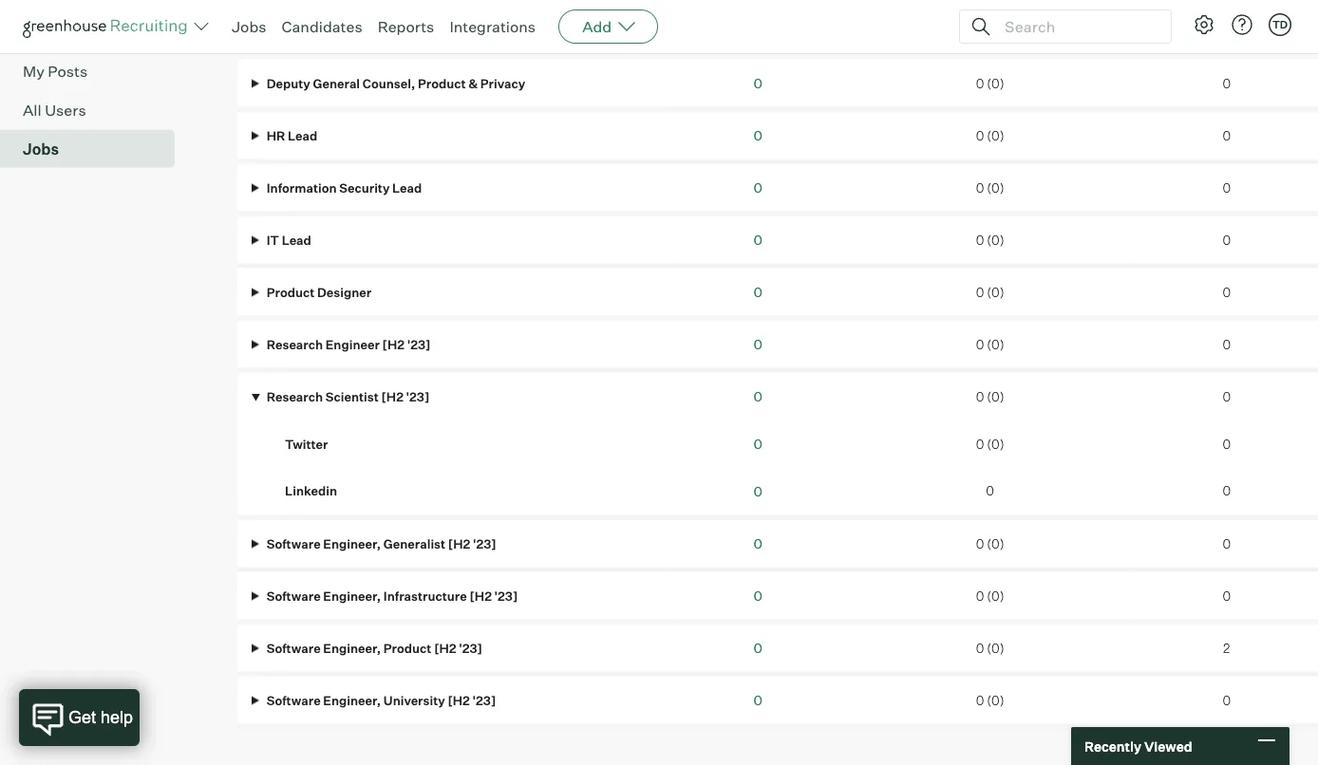 Task type: describe. For each thing, give the bounding box(es) containing it.
7 0 link from the top
[[754, 388, 763, 405]]

(0) for software engineer, generalist [h2 '23]
[[987, 536, 1005, 551]]

research engineer [h2 '23]
[[264, 337, 431, 352]]

hr lead
[[264, 128, 317, 143]]

engineer, for university
[[323, 693, 381, 708]]

'23] for university
[[473, 693, 496, 708]]

0 (0) for software engineer, infrastructure [h2 '23]
[[976, 588, 1005, 604]]

(0) for research engineer [h2 '23]
[[987, 337, 1005, 352]]

engineer, for generalist
[[323, 536, 381, 551]]

0 vertical spatial product
[[418, 75, 466, 91]]

0 link for product designer
[[754, 284, 763, 300]]

generalist
[[384, 536, 446, 551]]

candidates link
[[282, 17, 363, 36]]

linkedin
[[285, 483, 337, 499]]

(0) for product designer
[[987, 284, 1005, 300]]

'23] right 'scientist'
[[406, 389, 430, 405]]

all users
[[23, 100, 86, 119]]

posts next 7 days (reach)
[[920, 28, 1061, 43]]

my
[[23, 61, 45, 80]]

all
[[23, 100, 42, 119]]

0 link for software engineer, infrastructure [h2 '23]
[[754, 588, 763, 604]]

0 link for deputy general counsel, product & privacy
[[754, 75, 763, 91]]

0 (0) for software engineer, generalist [h2 '23]
[[976, 536, 1005, 551]]

9 0 link from the top
[[754, 483, 763, 500]]

configure image
[[1193, 13, 1216, 36]]

(0) for software engineer, product [h2 '23]
[[987, 641, 1005, 656]]

information
[[267, 180, 337, 195]]

[h2 for product
[[434, 641, 456, 656]]

8 0 link from the top
[[754, 436, 763, 452]]

it
[[267, 232, 279, 247]]

1 vertical spatial jobs link
[[23, 137, 167, 160]]

integrations
[[450, 17, 536, 36]]

hr
[[267, 128, 285, 143]]

research for research engineer [h2 '23]
[[267, 337, 323, 352]]

counsel,
[[363, 75, 415, 91]]

1 vertical spatial product
[[267, 284, 315, 300]]

1 horizontal spatial posts
[[920, 28, 952, 43]]

software engineer, generalist [h2 '23]
[[264, 536, 496, 551]]

software engineer, university [h2 '23]
[[264, 693, 496, 708]]

'23] for generalist
[[473, 536, 496, 551]]

software for software engineer, infrastructure [h2 '23]
[[267, 588, 321, 604]]

0 (0) for deputy general counsel, product & privacy
[[976, 75, 1005, 91]]

my posts link
[[23, 60, 167, 82]]

engineer, for infrastructure
[[323, 588, 381, 604]]

0 link for hr lead
[[754, 127, 763, 144]]

software for software engineer, university [h2 '23]
[[267, 693, 321, 708]]

0 link for software engineer, generalist [h2 '23]
[[754, 535, 763, 552]]

0 link for research engineer [h2 '23]
[[754, 336, 763, 353]]

0 (0) for software engineer, university [h2 '23]
[[976, 693, 1005, 708]]

lead for hr lead
[[288, 128, 317, 143]]

reports link
[[378, 17, 434, 36]]

social
[[23, 25, 62, 42]]

2
[[1224, 641, 1230, 656]]

0 link for software engineer, product [h2 '23]
[[754, 640, 763, 657]]

lead for it lead
[[282, 232, 311, 247]]

software for software engineer, generalist [h2 '23]
[[267, 536, 321, 551]]

7 (0) from the top
[[987, 389, 1005, 405]]

posts for my posts
[[48, 61, 88, 80]]

2 vertical spatial product
[[384, 641, 432, 656]]

0 (0) for hr lead
[[976, 128, 1005, 143]]

[h2 for generalist
[[448, 536, 470, 551]]

software for software engineer, product [h2 '23]
[[267, 641, 321, 656]]

my posts
[[23, 61, 88, 80]]

general
[[313, 75, 360, 91]]

(reach)
[[1023, 30, 1061, 42]]

0 (0) for software engineer, product [h2 '23]
[[976, 641, 1005, 656]]

0 horizontal spatial 0 0 0
[[754, 388, 763, 500]]

recently
[[1085, 738, 1142, 755]]

'23] for product
[[459, 641, 482, 656]]

[h2 for university
[[448, 693, 470, 708]]

1 vertical spatial lead
[[392, 180, 422, 195]]

0 (0) for information security lead
[[976, 180, 1005, 195]]

candidates
[[282, 17, 363, 36]]

it lead
[[264, 232, 311, 247]]

td
[[1273, 18, 1288, 31]]



Task type: locate. For each thing, give the bounding box(es) containing it.
11 0 (0) from the top
[[976, 641, 1005, 656]]

0 vertical spatial jobs
[[232, 17, 266, 36]]

13 0 link from the top
[[754, 692, 763, 709]]

1 horizontal spatial jobs link
[[232, 17, 266, 36]]

&
[[469, 75, 478, 91]]

12 0 link from the top
[[754, 640, 763, 657]]

1 0 link from the top
[[754, 75, 763, 91]]

twitter
[[285, 436, 328, 452]]

information security lead
[[264, 180, 422, 195]]

deputy
[[267, 75, 310, 91]]

0 horizontal spatial jobs link
[[23, 137, 167, 160]]

research for research scientist [h2 '23]
[[267, 389, 323, 405]]

'23] right "generalist"
[[473, 536, 496, 551]]

add button
[[559, 9, 658, 44]]

engineer, up the software engineer, university [h2 '23]
[[323, 641, 381, 656]]

td button
[[1269, 13, 1292, 36]]

11 0 link from the top
[[754, 588, 763, 604]]

12 (0) from the top
[[987, 693, 1005, 708]]

11 (0) from the top
[[987, 641, 1005, 656]]

posts for previous posts
[[1237, 28, 1269, 43]]

jobs link left candidates
[[232, 17, 266, 36]]

1 horizontal spatial 0 0 0
[[1223, 389, 1231, 499]]

[h2 right "generalist"
[[448, 536, 470, 551]]

greenhouse recruiting image
[[23, 15, 194, 38]]

recently viewed
[[1085, 738, 1193, 755]]

posts
[[920, 28, 952, 43], [1237, 28, 1269, 43], [48, 61, 88, 80]]

[h2
[[382, 337, 405, 352], [381, 389, 404, 405], [448, 536, 470, 551], [470, 588, 492, 604], [434, 641, 456, 656], [448, 693, 470, 708]]

9 (0) from the top
[[987, 536, 1005, 551]]

privacy
[[480, 75, 526, 91]]

software
[[267, 536, 321, 551], [267, 588, 321, 604], [267, 641, 321, 656], [267, 693, 321, 708]]

lead right the it
[[282, 232, 311, 247]]

(0)
[[987, 75, 1005, 91], [987, 128, 1005, 143], [987, 180, 1005, 195], [987, 232, 1005, 247], [987, 284, 1005, 300], [987, 337, 1005, 352], [987, 389, 1005, 405], [987, 436, 1005, 452], [987, 536, 1005, 551], [987, 588, 1005, 604], [987, 641, 1005, 656], [987, 693, 1005, 708]]

product up 'university'
[[384, 641, 432, 656]]

media
[[65, 25, 105, 42]]

0 horizontal spatial jobs
[[23, 139, 59, 158]]

6 (0) from the top
[[987, 337, 1005, 352]]

product
[[418, 75, 466, 91], [267, 284, 315, 300], [384, 641, 432, 656]]

lead
[[288, 128, 317, 143], [392, 180, 422, 195], [282, 232, 311, 247]]

6 0 (0) from the top
[[976, 337, 1005, 352]]

(0) for software engineer, university [h2 '23]
[[987, 693, 1005, 708]]

jobs left candidates
[[232, 17, 266, 36]]

2 horizontal spatial posts
[[1237, 28, 1269, 43]]

research
[[267, 337, 323, 352], [267, 389, 323, 405]]

8 (0) from the top
[[987, 436, 1005, 452]]

previous posts
[[1185, 28, 1269, 43]]

0 (0)
[[976, 75, 1005, 91], [976, 128, 1005, 143], [976, 180, 1005, 195], [976, 232, 1005, 247], [976, 284, 1005, 300], [976, 337, 1005, 352], [976, 389, 1005, 405], [976, 436, 1005, 452], [976, 536, 1005, 551], [976, 588, 1005, 604], [976, 641, 1005, 656], [976, 693, 1005, 708]]

4 engineer, from the top
[[323, 693, 381, 708]]

lead right hr
[[288, 128, 317, 143]]

all users link
[[23, 98, 167, 121]]

1 (0) from the top
[[987, 75, 1005, 91]]

0 0 0
[[754, 388, 763, 500], [1223, 389, 1231, 499]]

2 engineer, from the top
[[323, 588, 381, 604]]

posts right my
[[48, 61, 88, 80]]

(0) for it lead
[[987, 232, 1005, 247]]

3 (0) from the top
[[987, 180, 1005, 195]]

engineer, down software engineer, product [h2 '23]
[[323, 693, 381, 708]]

days
[[991, 28, 1018, 43]]

1 horizontal spatial jobs
[[232, 17, 266, 36]]

[h2 right engineer in the top of the page
[[382, 337, 405, 352]]

9 0 (0) from the top
[[976, 536, 1005, 551]]

jobs link down 'all users' link in the left of the page
[[23, 137, 167, 160]]

0 link
[[754, 75, 763, 91], [754, 127, 763, 144], [754, 179, 763, 196], [754, 231, 763, 248], [754, 284, 763, 300], [754, 336, 763, 353], [754, 388, 763, 405], [754, 436, 763, 452], [754, 483, 763, 500], [754, 535, 763, 552], [754, 588, 763, 604], [754, 640, 763, 657], [754, 692, 763, 709]]

0 vertical spatial research
[[267, 337, 323, 352]]

0 horizontal spatial posts
[[48, 61, 88, 80]]

(0) for deputy general counsel, product & privacy
[[987, 75, 1005, 91]]

[h2 right 'university'
[[448, 693, 470, 708]]

0 link for information security lead
[[754, 179, 763, 196]]

engineer, left "generalist"
[[323, 536, 381, 551]]

add
[[582, 17, 612, 36]]

2 0 (0) from the top
[[976, 128, 1005, 143]]

research up twitter on the left of page
[[267, 389, 323, 405]]

engineer, up software engineer, product [h2 '23]
[[323, 588, 381, 604]]

3 0 (0) from the top
[[976, 180, 1005, 195]]

8 0 (0) from the top
[[976, 436, 1005, 452]]

'23] for infrastructure
[[495, 588, 518, 604]]

research scientist [h2 '23]
[[264, 389, 430, 405]]

product designer
[[264, 284, 372, 300]]

1 0 (0) from the top
[[976, 75, 1005, 91]]

(0) for hr lead
[[987, 128, 1005, 143]]

0 (0) for product designer
[[976, 284, 1005, 300]]

10 0 (0) from the top
[[976, 588, 1005, 604]]

integrations link
[[450, 17, 536, 36]]

1 engineer, from the top
[[323, 536, 381, 551]]

0 link for software engineer, university [h2 '23]
[[754, 692, 763, 709]]

2 research from the top
[[267, 389, 323, 405]]

'23]
[[407, 337, 431, 352], [406, 389, 430, 405], [473, 536, 496, 551], [495, 588, 518, 604], [459, 641, 482, 656], [473, 693, 496, 708]]

job
[[247, 28, 268, 43]]

jobs link
[[232, 17, 266, 36], [23, 137, 167, 160]]

0
[[754, 75, 763, 91], [976, 75, 984, 91], [1223, 75, 1231, 91], [754, 127, 763, 144], [976, 128, 984, 143], [1223, 128, 1231, 143], [754, 179, 763, 196], [976, 180, 984, 195], [1223, 180, 1231, 195], [754, 231, 763, 248], [976, 232, 984, 247], [1223, 232, 1231, 247], [754, 284, 763, 300], [976, 284, 984, 300], [1223, 284, 1231, 300], [754, 336, 763, 353], [976, 337, 984, 352], [1223, 337, 1231, 352], [754, 388, 763, 405], [976, 389, 984, 405], [1223, 389, 1231, 405], [754, 436, 763, 452], [976, 436, 984, 452], [1223, 436, 1231, 452], [754, 483, 763, 500], [986, 483, 995, 499], [1223, 483, 1231, 499], [754, 535, 763, 552], [976, 536, 984, 551], [1223, 536, 1231, 551], [754, 588, 763, 604], [976, 588, 984, 604], [1223, 588, 1231, 604], [754, 640, 763, 657], [976, 641, 984, 656], [754, 692, 763, 709], [976, 693, 984, 708], [1223, 693, 1231, 708]]

0 (0) for research engineer [h2 '23]
[[976, 337, 1005, 352]]

2 (0) from the top
[[987, 128, 1005, 143]]

0 link for it lead
[[754, 231, 763, 248]]

viewed
[[1145, 738, 1193, 755]]

5 (0) from the top
[[987, 284, 1005, 300]]

security
[[339, 180, 390, 195]]

engineer, for product
[[323, 641, 381, 656]]

university
[[384, 693, 445, 708]]

infrastructure
[[384, 588, 467, 604]]

2 software from the top
[[267, 588, 321, 604]]

5 0 link from the top
[[754, 284, 763, 300]]

software engineer, product [h2 '23]
[[264, 641, 482, 656]]

10 (0) from the top
[[987, 588, 1005, 604]]

0 vertical spatial jobs link
[[232, 17, 266, 36]]

(0) for information security lead
[[987, 180, 1005, 195]]

1 research from the top
[[267, 337, 323, 352]]

(0) for software engineer, infrastructure [h2 '23]
[[987, 588, 1005, 604]]

2 0 link from the top
[[754, 127, 763, 144]]

deputy general counsel, product & privacy
[[264, 75, 526, 91]]

4 0 (0) from the top
[[976, 232, 1005, 247]]

engineer,
[[323, 536, 381, 551], [323, 588, 381, 604], [323, 641, 381, 656], [323, 693, 381, 708]]

Search text field
[[1000, 13, 1154, 40]]

td button
[[1265, 9, 1296, 40]]

10 0 link from the top
[[754, 535, 763, 552]]

scientist
[[326, 389, 379, 405]]

[h2 down the infrastructure
[[434, 641, 456, 656]]

6 0 link from the top
[[754, 336, 763, 353]]

social media
[[23, 25, 105, 42]]

designer
[[317, 284, 372, 300]]

product left "&"
[[418, 75, 466, 91]]

[h2 for infrastructure
[[470, 588, 492, 604]]

3 software from the top
[[267, 641, 321, 656]]

5 0 (0) from the top
[[976, 284, 1005, 300]]

4 (0) from the top
[[987, 232, 1005, 247]]

posts left next
[[920, 28, 952, 43]]

3 engineer, from the top
[[323, 641, 381, 656]]

previous
[[1185, 28, 1235, 43]]

engineer
[[326, 337, 380, 352]]

next
[[954, 28, 979, 43]]

'23] right engineer in the top of the page
[[407, 337, 431, 352]]

[h2 right 'scientist'
[[381, 389, 404, 405]]

1 vertical spatial jobs
[[23, 139, 59, 158]]

research down product designer
[[267, 337, 323, 352]]

1 vertical spatial research
[[267, 389, 323, 405]]

software engineer, infrastructure [h2 '23]
[[264, 588, 518, 604]]

1 software from the top
[[267, 536, 321, 551]]

'23] right 'university'
[[473, 693, 496, 708]]

7 0 (0) from the top
[[976, 389, 1005, 405]]

jobs
[[232, 17, 266, 36], [23, 139, 59, 158]]

jobs down all
[[23, 139, 59, 158]]

7
[[982, 28, 989, 43]]

product down it lead
[[267, 284, 315, 300]]

0 vertical spatial lead
[[288, 128, 317, 143]]

3 0 link from the top
[[754, 179, 763, 196]]

[h2 right the infrastructure
[[470, 588, 492, 604]]

reports
[[378, 17, 434, 36]]

users
[[45, 100, 86, 119]]

'23] right the infrastructure
[[495, 588, 518, 604]]

4 software from the top
[[267, 693, 321, 708]]

'23] down the infrastructure
[[459, 641, 482, 656]]

2 vertical spatial lead
[[282, 232, 311, 247]]

12 0 (0) from the top
[[976, 693, 1005, 708]]

4 0 link from the top
[[754, 231, 763, 248]]

posts left td popup button
[[1237, 28, 1269, 43]]

lead right security
[[392, 180, 422, 195]]

0 (0) for it lead
[[976, 232, 1005, 247]]



Task type: vqa. For each thing, say whether or not it's contained in the screenshot.


